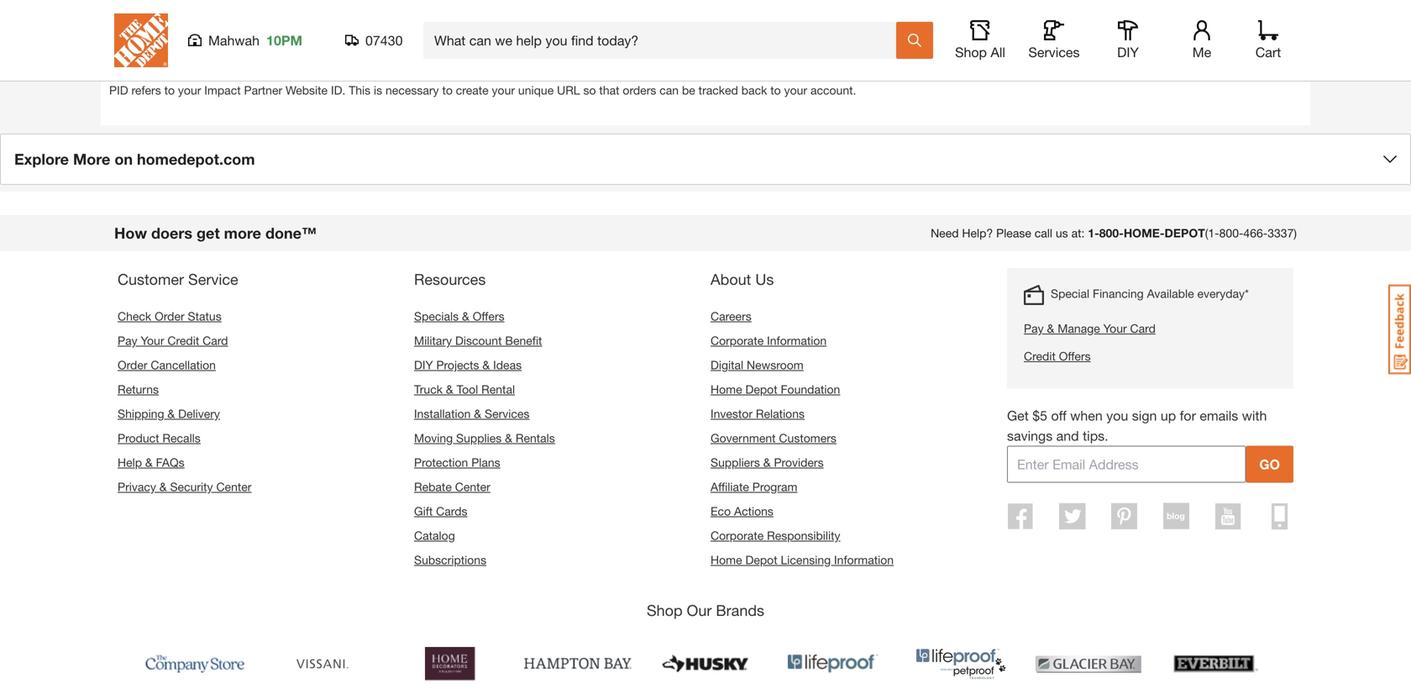 Task type: locate. For each thing, give the bounding box(es) containing it.
your up order cancellation link
[[141, 334, 164, 347]]

a
[[159, 65, 167, 79]]

home depot blog image
[[1164, 503, 1190, 530]]

1 horizontal spatial to
[[442, 83, 453, 97]]

pid?
[[170, 65, 196, 79]]

0 horizontal spatial pay
[[118, 334, 137, 347]]

your down pid?
[[178, 83, 201, 97]]

lifeproof flooring image
[[780, 640, 887, 687]]

0 horizontal spatial information
[[767, 334, 827, 347]]

truck & tool rental
[[414, 382, 515, 396]]

mahwah
[[208, 32, 260, 48]]

800- right at:
[[1100, 226, 1124, 240]]

shop inside button
[[956, 44, 987, 60]]

me button
[[1176, 20, 1229, 61]]

depot up investor relations "link"
[[746, 382, 778, 396]]

you
[[1107, 407, 1129, 423]]

impact right the into at the left top of page
[[385, 30, 422, 44]]

1 horizontal spatial offers
[[1059, 349, 1091, 363]]

faqs
[[156, 455, 185, 469]]

glacier bay image
[[1035, 640, 1143, 687]]

order up returns
[[118, 358, 148, 372]]

1 vertical spatial corporate
[[711, 528, 764, 542]]

diy inside button
[[1118, 44, 1139, 60]]

home depot on youtube image
[[1216, 503, 1242, 530]]

& up 'recalls'
[[168, 407, 175, 421]]

home depot on twitter image
[[1060, 503, 1086, 530]]

home for home depot licensing information
[[711, 553, 743, 567]]

need help? please call us at: 1-800-home-depot (1-800-466-3337)
[[931, 226, 1297, 240]]

and
[[1057, 428, 1080, 444]]

& for pay & manage your card
[[1047, 321, 1055, 335]]

& up military discount benefit link
[[462, 309, 470, 323]]

truck & tool rental link
[[414, 382, 515, 396]]

more
[[73, 150, 110, 168]]

home depot licensing information
[[711, 553, 894, 567]]

pay & manage your card
[[1024, 321, 1156, 335]]

0 vertical spatial offers
[[473, 309, 505, 323]]

corporate down eco actions
[[711, 528, 764, 542]]

is
[[145, 65, 156, 79]]

id.
[[331, 83, 346, 97]]

depot for licensing
[[746, 553, 778, 567]]

1 vertical spatial shop
[[647, 601, 683, 619]]

0 vertical spatial impact
[[385, 30, 422, 44]]

are
[[154, 30, 170, 44]]

1 horizontal spatial credit
[[1024, 349, 1056, 363]]

services right all
[[1029, 44, 1080, 60]]

0 vertical spatial diy
[[1118, 44, 1139, 60]]

1 corporate from the top
[[711, 334, 764, 347]]

shop all button
[[954, 20, 1008, 61]]

1 horizontal spatial information
[[834, 553, 894, 567]]

1 vertical spatial depot
[[746, 553, 778, 567]]

pay up the credit offers
[[1024, 321, 1044, 335]]

Enter Email Address text field
[[1008, 446, 1247, 483]]

partner
[[244, 83, 282, 97]]

need
[[931, 226, 959, 240]]

24
[[223, 30, 236, 44]]

pay down check
[[118, 334, 137, 347]]

website
[[286, 83, 328, 97]]

1 vertical spatial diy
[[414, 358, 433, 372]]

mahwah 10pm
[[208, 32, 303, 48]]

order cancellation
[[118, 358, 216, 372]]

offers
[[473, 309, 505, 323], [1059, 349, 1091, 363]]

1 vertical spatial services
[[485, 407, 530, 421]]

& for installation & services
[[474, 407, 482, 421]]

What can we help you find today? search field
[[434, 23, 896, 58]]

credit down 'pay & manage your card'
[[1024, 349, 1056, 363]]

1 center from the left
[[216, 480, 252, 494]]

diy for diy
[[1118, 44, 1139, 60]]

government
[[711, 431, 776, 445]]

cards
[[436, 504, 468, 518]]

2 corporate from the top
[[711, 528, 764, 542]]

services down rental
[[485, 407, 530, 421]]

information up newsroom
[[767, 334, 827, 347]]

diy left me
[[1118, 44, 1139, 60]]

0 horizontal spatial offers
[[473, 309, 505, 323]]

1 horizontal spatial pay
[[1024, 321, 1044, 335]]

relations
[[756, 407, 805, 421]]

help & faqs link
[[118, 455, 185, 469]]

& up supplies
[[474, 407, 482, 421]]

newsroom
[[747, 358, 804, 372]]

0 vertical spatial depot
[[746, 382, 778, 396]]

1 horizontal spatial services
[[1029, 44, 1080, 60]]

often
[[141, 13, 179, 26]]

& down faqs
[[159, 480, 167, 494]]

home
[[711, 382, 743, 396], [711, 553, 743, 567]]

truck
[[414, 382, 443, 396]]

center right security
[[216, 480, 252, 494]]

to down a
[[164, 83, 175, 97]]

how
[[114, 224, 147, 242]]

offers up discount
[[473, 309, 505, 323]]

your left "account."
[[785, 83, 808, 97]]

0 horizontal spatial center
[[216, 480, 252, 494]]

for
[[1180, 407, 1197, 423]]

1 horizontal spatial center
[[455, 480, 491, 494]]

1 vertical spatial home
[[711, 553, 743, 567]]

manage
[[1058, 321, 1101, 335]]

information
[[767, 334, 827, 347], [834, 553, 894, 567]]

hampton bay image
[[524, 640, 632, 687]]

pay for pay your credit card
[[118, 334, 137, 347]]

eco actions
[[711, 504, 774, 518]]

order up pay your credit card link
[[155, 309, 185, 323]]

cart link
[[1250, 20, 1287, 61]]

1 horizontal spatial shop
[[956, 44, 987, 60]]

government customers
[[711, 431, 837, 445]]

to right back at the right top
[[771, 83, 781, 97]]

can
[[182, 13, 207, 26]]

1 horizontal spatial card
[[1131, 321, 1156, 335]]

home for home depot foundation
[[711, 382, 743, 396]]

home depot foundation
[[711, 382, 841, 396]]

gift cards
[[414, 504, 468, 518]]

service
[[188, 270, 238, 288]]

1 home from the top
[[711, 382, 743, 396]]

& right help on the left bottom of the page
[[145, 455, 153, 469]]

1 horizontal spatial 800-
[[1220, 226, 1244, 240]]

your right create
[[492, 83, 515, 97]]

1 vertical spatial impact
[[204, 83, 241, 97]]

pay & manage your card link
[[1024, 320, 1250, 337]]

customer service
[[118, 270, 238, 288]]

home decorators collection image
[[397, 640, 504, 687]]

0 horizontal spatial 800-
[[1100, 226, 1124, 240]]

1 depot from the top
[[746, 382, 778, 396]]

2 center from the left
[[455, 480, 491, 494]]

that
[[600, 83, 620, 97]]

more
[[224, 224, 261, 242]]

2 home from the top
[[711, 553, 743, 567]]

0 horizontal spatial diy
[[414, 358, 433, 372]]

1 800- from the left
[[1100, 226, 1124, 240]]

credit offers link
[[1024, 347, 1250, 365]]

card up credit offers link
[[1131, 321, 1156, 335]]

center down plans
[[455, 480, 491, 494]]

lifeproof with petproof technology carpet image
[[908, 640, 1015, 687]]

800-
[[1100, 226, 1124, 240], [1220, 226, 1244, 240]]

home down eco
[[711, 553, 743, 567]]

returns
[[118, 382, 159, 396]]

program
[[753, 480, 798, 494]]

product recalls link
[[118, 431, 201, 445]]

credit
[[168, 334, 199, 347], [1024, 349, 1056, 363]]

0 vertical spatial corporate
[[711, 334, 764, 347]]

3337)
[[1268, 226, 1297, 240]]

gift cards link
[[414, 504, 468, 518]]

1 vertical spatial information
[[834, 553, 894, 567]]

by
[[304, 30, 317, 44]]

us
[[756, 270, 774, 288]]

card down status
[[203, 334, 228, 347]]

discount
[[455, 334, 502, 347]]

0 horizontal spatial shop
[[647, 601, 683, 619]]

1 horizontal spatial your
[[492, 83, 515, 97]]

subscriptions link
[[414, 553, 487, 567]]

07430
[[366, 32, 403, 48]]

0 vertical spatial credit
[[168, 334, 199, 347]]

to left create
[[442, 83, 453, 97]]

2 horizontal spatial your
[[785, 83, 808, 97]]

1 horizontal spatial order
[[155, 309, 185, 323]]

military
[[414, 334, 452, 347]]

2 depot from the top
[[746, 553, 778, 567]]

shop left "our"
[[647, 601, 683, 619]]

1 horizontal spatial diy
[[1118, 44, 1139, 60]]

status
[[188, 309, 222, 323]]

& left manage
[[1047, 321, 1055, 335]]

0 horizontal spatial your
[[178, 83, 201, 97]]

affiliate
[[711, 480, 749, 494]]

depot
[[746, 382, 778, 396], [746, 553, 778, 567]]

credit up the cancellation
[[168, 334, 199, 347]]

home depot on pinterest image
[[1112, 503, 1138, 530]]

your down "financing"
[[1104, 321, 1127, 335]]

corporate down careers link
[[711, 334, 764, 347]]

0 horizontal spatial order
[[118, 358, 148, 372]]

0 horizontal spatial to
[[164, 83, 175, 97]]

run
[[216, 13, 241, 26]]

0 vertical spatial services
[[1029, 44, 1080, 60]]

reports
[[109, 30, 151, 44]]

emails
[[1200, 407, 1239, 423]]

reports?
[[245, 13, 305, 26]]

off
[[1052, 407, 1067, 423]]

& for privacy & security center
[[159, 480, 167, 494]]

shipping
[[118, 407, 164, 421]]

home down digital
[[711, 382, 743, 396]]

hours
[[239, 30, 269, 44]]

0 horizontal spatial credit
[[168, 334, 199, 347]]

careers link
[[711, 309, 752, 323]]

1 horizontal spatial impact
[[385, 30, 422, 44]]

0 vertical spatial shop
[[956, 44, 987, 60]]

a
[[272, 30, 279, 44]]

& left tool
[[446, 382, 454, 396]]

1 vertical spatial order
[[118, 358, 148, 372]]

supplies
[[456, 431, 502, 445]]

gift
[[414, 504, 433, 518]]

providers
[[774, 455, 824, 469]]

& for help & faqs
[[145, 455, 153, 469]]

impact left partner
[[204, 83, 241, 97]]

shop left all
[[956, 44, 987, 60]]

services
[[1029, 44, 1080, 60], [485, 407, 530, 421]]

800- right the depot
[[1220, 226, 1244, 240]]

information right licensing
[[834, 553, 894, 567]]

offers down manage
[[1059, 349, 1091, 363]]

help
[[118, 455, 142, 469]]

rebate
[[414, 480, 452, 494]]

specials & offers
[[414, 309, 505, 323]]

special financing available everyday*
[[1051, 286, 1250, 300]]

explore more on homedepot.com
[[14, 150, 255, 168]]

& down the government customers link
[[764, 455, 771, 469]]

the home depot logo image
[[114, 13, 168, 67]]

0 horizontal spatial impact
[[204, 83, 241, 97]]

orders
[[623, 83, 657, 97]]

2 800- from the left
[[1220, 226, 1244, 240]]

2 horizontal spatial to
[[771, 83, 781, 97]]

3 your from the left
[[785, 83, 808, 97]]

financing
[[1093, 286, 1144, 300]]

diy up "truck"
[[414, 358, 433, 372]]

0 horizontal spatial services
[[485, 407, 530, 421]]

0 vertical spatial home
[[711, 382, 743, 396]]

depot down corporate responsibility 'link'
[[746, 553, 778, 567]]



Task type: vqa. For each thing, say whether or not it's contained in the screenshot.
Home Depot on Twitter icon
yes



Task type: describe. For each thing, give the bounding box(es) containing it.
catalog link
[[414, 528, 455, 542]]

0 horizontal spatial your
[[141, 334, 164, 347]]

home depot mobile apps image
[[1272, 503, 1289, 530]]

digital newsroom
[[711, 358, 804, 372]]

tracked
[[699, 83, 739, 97]]

order cancellation link
[[118, 358, 216, 372]]

benefit
[[505, 334, 542, 347]]

1 to from the left
[[164, 83, 175, 97]]

resources
[[414, 270, 486, 288]]

affiliate program link
[[711, 480, 798, 494]]

what
[[109, 65, 142, 79]]

diy for diy projects & ideas
[[414, 358, 433, 372]]

moving
[[414, 431, 453, 445]]

at:
[[1072, 226, 1085, 240]]

doers
[[151, 224, 192, 242]]

installation & services
[[414, 407, 530, 421]]

all
[[991, 44, 1006, 60]]

1 vertical spatial credit
[[1024, 349, 1056, 363]]

tips.
[[1083, 428, 1109, 444]]

i
[[210, 13, 213, 26]]

catalog
[[414, 528, 455, 542]]

pay for pay & manage your card
[[1024, 321, 1044, 335]]

can
[[660, 83, 679, 97]]

home-
[[1124, 226, 1165, 240]]

corporate for corporate responsibility
[[711, 528, 764, 542]]

& left ideas
[[483, 358, 490, 372]]

impact inside how often can i run reports? reports are available 24 hours a day by logging into impact
[[385, 30, 422, 44]]

the company store image
[[141, 640, 249, 687]]

rentals
[[516, 431, 555, 445]]

digital
[[711, 358, 744, 372]]

vissani image
[[269, 640, 376, 687]]

me
[[1193, 44, 1212, 60]]

home depot licensing information link
[[711, 553, 894, 567]]

with
[[1243, 407, 1268, 423]]

& left 'rentals'
[[505, 431, 513, 445]]

delivery
[[178, 407, 220, 421]]

plans
[[472, 455, 501, 469]]

this
[[349, 83, 371, 97]]

diy button
[[1102, 20, 1155, 61]]

0 vertical spatial order
[[155, 309, 185, 323]]

depot
[[1165, 226, 1206, 240]]

impact inside the what is a pid? pid refers to your impact partner website id. this is necessary to create your unique url so that orders can be tracked back to your account.
[[204, 83, 241, 97]]

pid
[[109, 83, 128, 97]]

1 your from the left
[[178, 83, 201, 97]]

2 to from the left
[[442, 83, 453, 97]]

corporate responsibility link
[[711, 528, 841, 542]]

shipping & delivery
[[118, 407, 220, 421]]

corporate for corporate information
[[711, 334, 764, 347]]

customers
[[779, 431, 837, 445]]

refers
[[131, 83, 161, 97]]

customer
[[118, 270, 184, 288]]

1 vertical spatial offers
[[1059, 349, 1091, 363]]

protection
[[414, 455, 468, 469]]

into
[[362, 30, 382, 44]]

please
[[997, 226, 1032, 240]]

shop for shop our brands
[[647, 601, 683, 619]]

1 horizontal spatial your
[[1104, 321, 1127, 335]]

depot for foundation
[[746, 382, 778, 396]]

returns link
[[118, 382, 159, 396]]

home depot on facebook image
[[1008, 503, 1034, 530]]

& for truck & tool rental
[[446, 382, 454, 396]]

0 horizontal spatial card
[[203, 334, 228, 347]]

everbilt image
[[1163, 640, 1271, 687]]

0 vertical spatial information
[[767, 334, 827, 347]]

& for shipping & delivery
[[168, 407, 175, 421]]

466-
[[1244, 226, 1268, 240]]

& for specials & offers
[[462, 309, 470, 323]]

licensing
[[781, 553, 831, 567]]

help?
[[963, 226, 993, 240]]

diy projects & ideas link
[[414, 358, 522, 372]]

available
[[1148, 286, 1195, 300]]

suppliers & providers
[[711, 455, 824, 469]]

cancellation
[[151, 358, 216, 372]]

husky image
[[652, 640, 760, 687]]

cart
[[1256, 44, 1282, 60]]

on
[[115, 150, 133, 168]]

corporate responsibility
[[711, 528, 841, 542]]

$5
[[1033, 407, 1048, 423]]

rebate center link
[[414, 480, 491, 494]]

security
[[170, 480, 213, 494]]

careers
[[711, 309, 752, 323]]

brands
[[716, 601, 765, 619]]

eco actions link
[[711, 504, 774, 518]]

up
[[1161, 407, 1177, 423]]

protection plans link
[[414, 455, 501, 469]]

everyday*
[[1198, 286, 1250, 300]]

how doers get more done™
[[114, 224, 317, 242]]

be
[[682, 83, 696, 97]]

recalls
[[163, 431, 201, 445]]

url
[[557, 83, 580, 97]]

call
[[1035, 226, 1053, 240]]

services inside button
[[1029, 44, 1080, 60]]

& for suppliers & providers
[[764, 455, 771, 469]]

07430 button
[[345, 32, 403, 49]]

services button
[[1028, 20, 1082, 61]]

shipping & delivery link
[[118, 407, 220, 421]]

get
[[1008, 407, 1029, 423]]

3 to from the left
[[771, 83, 781, 97]]

explore
[[14, 150, 69, 168]]

installation & services link
[[414, 407, 530, 421]]

10pm
[[266, 32, 303, 48]]

explore more on homedepot.com button
[[0, 134, 1412, 185]]

investor
[[711, 407, 753, 421]]

shop for shop all
[[956, 44, 987, 60]]

affiliate program
[[711, 480, 798, 494]]

is
[[374, 83, 382, 97]]

card inside the pay & manage your card link
[[1131, 321, 1156, 335]]

feedback link image
[[1389, 284, 1412, 375]]

2 your from the left
[[492, 83, 515, 97]]



